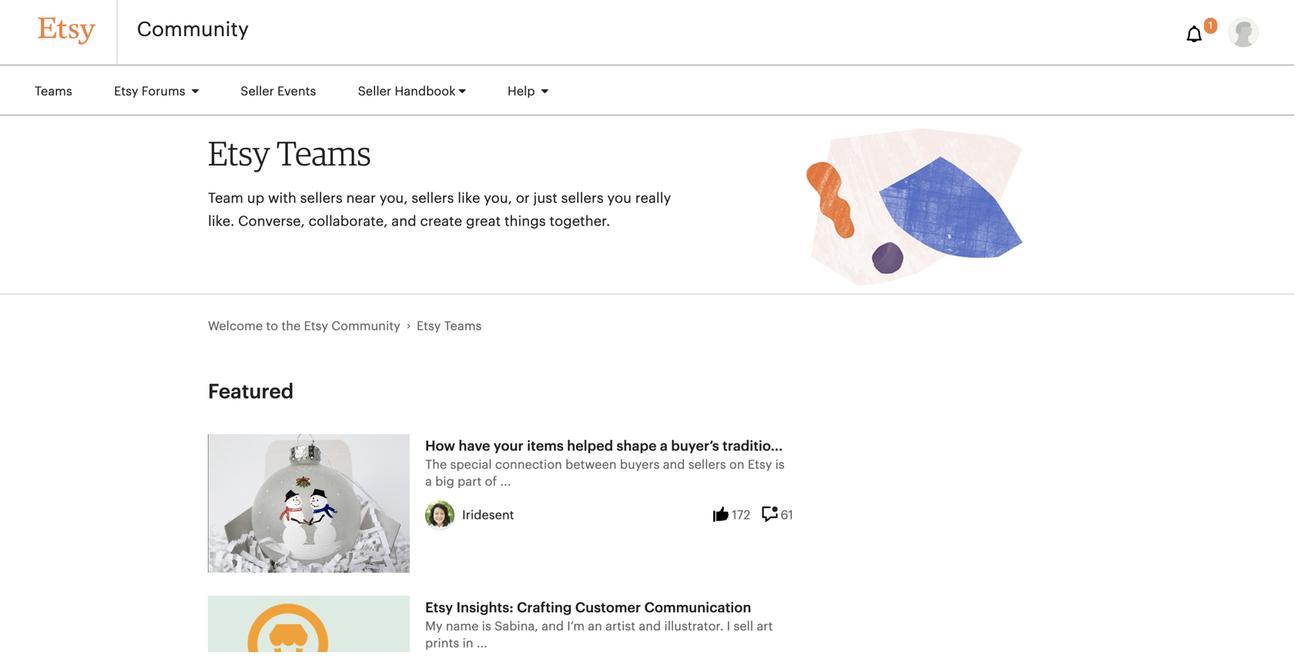 Task type: vqa. For each thing, say whether or not it's contained in the screenshot.
Forums
yes



Task type: locate. For each thing, give the bounding box(es) containing it.
teams
[[35, 86, 72, 98], [277, 139, 371, 173], [444, 321, 482, 333]]

0 vertical spatial teams
[[35, 86, 72, 98]]

handbook
[[395, 86, 456, 98]]

etsy inside etsy insights: crafting customer communication my name is sabina, and i'm an artist and illustrator. i sell art prints in ...
[[425, 602, 453, 616]]

on
[[730, 459, 745, 472]]

big
[[435, 476, 454, 489]]

menu bar containing teams
[[15, 66, 1275, 115]]

an
[[588, 621, 602, 633]]

art
[[757, 621, 773, 633]]

etsy teams
[[208, 139, 371, 173], [417, 321, 482, 333]]

community
[[137, 20, 249, 40], [332, 321, 401, 333]]

buyers
[[620, 459, 660, 472]]

how have your items helped shape a buyer's traditio... the special connection between buyers and sellers on etsy is a big part of ...
[[425, 440, 785, 489]]

sellers
[[300, 192, 343, 206], [412, 192, 454, 206], [561, 192, 604, 206], [689, 459, 726, 472]]

1 horizontal spatial teams
[[277, 139, 371, 173]]

iridesent
[[462, 510, 514, 522]]

2 horizontal spatial teams
[[444, 321, 482, 333]]

seller events
[[241, 86, 316, 98]]

and left create
[[392, 215, 417, 229]]

a right shape
[[660, 440, 668, 454]]

0 horizontal spatial teams
[[35, 86, 72, 98]]

in
[[463, 638, 474, 650]]

etsy
[[114, 86, 138, 98], [208, 139, 270, 173], [304, 321, 328, 333], [417, 321, 441, 333], [748, 459, 772, 472], [425, 602, 453, 616]]

2 you, from the left
[[484, 192, 512, 206]]

0 horizontal spatial etsy teams
[[208, 139, 371, 173]]

a
[[660, 440, 668, 454], [425, 476, 432, 489]]

... inside etsy insights: crafting customer communication my name is sabina, and i'm an artist and illustrator. i sell art prints in ...
[[477, 638, 488, 650]]

teams link
[[15, 78, 92, 106]]

...
[[500, 476, 511, 489], [477, 638, 488, 650]]

is
[[776, 459, 785, 472], [482, 621, 491, 633]]

0 vertical spatial community
[[137, 20, 249, 40]]

is inside 'how have your items helped shape a buyer's traditio... the special connection between buyers and sellers on etsy is a big part of ...'
[[776, 459, 785, 472]]

is inside etsy insights: crafting customer communication my name is sabina, and i'm an artist and illustrator. i sell art prints in ...
[[482, 621, 491, 633]]

is down "traditio..."
[[776, 459, 785, 472]]

etsy insights: crafting customer communication element
[[208, 596, 410, 653]]

1 seller from the left
[[241, 86, 274, 98]]

and down buyer's
[[663, 459, 685, 472]]

1 vertical spatial a
[[425, 476, 432, 489]]

1 vertical spatial community
[[332, 321, 401, 333]]

between
[[566, 459, 617, 472]]

featured
[[208, 382, 294, 402]]

featured heading
[[208, 381, 794, 411]]

community right the
[[332, 321, 401, 333]]

2 seller from the left
[[358, 86, 392, 98]]

0 horizontal spatial is
[[482, 621, 491, 633]]

1 vertical spatial teams
[[277, 139, 371, 173]]

together.
[[550, 215, 611, 229]]

you,
[[380, 192, 408, 206], [484, 192, 512, 206]]

2 vertical spatial teams
[[444, 321, 482, 333]]

team
[[208, 192, 244, 206]]

seller handbook link
[[339, 78, 485, 106]]

traditio...
[[723, 440, 783, 454]]

0 vertical spatial is
[[776, 459, 785, 472]]

is down the insights: on the left bottom of the page
[[482, 621, 491, 633]]

help link
[[488, 78, 568, 106]]

a left big
[[425, 476, 432, 489]]

1 horizontal spatial ...
[[500, 476, 511, 489]]

menu bar
[[15, 66, 1275, 115]]

of
[[485, 476, 497, 489]]

really
[[635, 192, 671, 206]]

0 horizontal spatial community
[[137, 20, 249, 40]]

buyer's
[[671, 440, 719, 454]]

i
[[727, 621, 731, 633]]

welcome to the etsy community link
[[208, 321, 401, 333]]

1 vertical spatial etsy teams
[[417, 321, 482, 333]]

things
[[505, 215, 546, 229]]

name
[[446, 621, 479, 633]]

teams inside 'list'
[[444, 321, 482, 333]]

1 horizontal spatial you,
[[484, 192, 512, 206]]

help
[[508, 86, 538, 98]]

1 vertical spatial is
[[482, 621, 491, 633]]

1 horizontal spatial seller
[[358, 86, 392, 98]]

0 vertical spatial ...
[[500, 476, 511, 489]]

seller
[[241, 86, 274, 98], [358, 86, 392, 98]]

with
[[268, 192, 297, 206]]

community up forums
[[137, 20, 249, 40]]

you, left or
[[484, 192, 512, 206]]

... right of
[[500, 476, 511, 489]]

... right in
[[477, 638, 488, 650]]

0 vertical spatial a
[[660, 440, 668, 454]]

1 horizontal spatial is
[[776, 459, 785, 472]]

you, right near
[[380, 192, 408, 206]]

1
[[1209, 21, 1213, 31]]

1 horizontal spatial community
[[332, 321, 401, 333]]

and
[[392, 215, 417, 229], [663, 459, 685, 472], [542, 621, 564, 633], [639, 621, 661, 633]]

seller left events
[[241, 86, 274, 98]]

prints
[[425, 638, 459, 650]]

up
[[247, 192, 264, 206]]

list
[[208, 295, 771, 359]]

teams inside menu bar
[[35, 86, 72, 98]]

list containing welcome to the etsy community
[[208, 295, 771, 359]]

shape
[[617, 440, 657, 454]]

1 vertical spatial ...
[[477, 638, 488, 650]]

seller left handbook
[[358, 86, 392, 98]]

collaborate,
[[309, 215, 388, 229]]

0 horizontal spatial ...
[[477, 638, 488, 650]]

sellers down buyer's
[[689, 459, 726, 472]]

1 horizontal spatial etsy teams
[[417, 321, 482, 333]]

how have your items helped shape a buyer's traditio... link
[[425, 440, 783, 454]]

0 horizontal spatial seller
[[241, 86, 274, 98]]

to
[[266, 321, 278, 333]]

helped
[[567, 440, 613, 454]]

0 horizontal spatial you,
[[380, 192, 408, 206]]

the
[[425, 459, 447, 472]]



Task type: describe. For each thing, give the bounding box(es) containing it.
sellers up together.
[[561, 192, 604, 206]]

special
[[450, 459, 492, 472]]

your
[[494, 440, 524, 454]]

1 you, from the left
[[380, 192, 408, 206]]

and inside team up with sellers near you, sellers like you, or just sellers you really like. converse, collaborate, and create great things together.
[[392, 215, 417, 229]]

illustrator.
[[664, 621, 724, 633]]

... inside 'how have your items helped shape a buyer's traditio... the special connection between buyers and sellers on etsy is a big part of ...'
[[500, 476, 511, 489]]

community inside 'list'
[[332, 321, 401, 333]]

artist
[[606, 621, 636, 633]]

etsy insights: crafting customer communication my name is sabina, and i'm an artist and illustrator. i sell art prints in ...
[[425, 602, 773, 650]]

forums
[[142, 86, 185, 98]]

sabina,
[[495, 621, 539, 633]]

seller handbook
[[358, 86, 456, 98]]

connection
[[495, 459, 562, 472]]

seller for seller events
[[241, 86, 274, 98]]

sellers up collaborate,
[[300, 192, 343, 206]]

insights:
[[457, 602, 514, 616]]

and down the crafting
[[542, 621, 564, 633]]

customer
[[575, 602, 641, 616]]

sell
[[734, 621, 754, 633]]

how have your items helped shape a buyer's traditions? element
[[208, 435, 410, 573]]

iridesent image
[[425, 501, 455, 531]]

sellers inside 'how have your items helped shape a buyer's traditio... the special connection between buyers and sellers on etsy is a big part of ...'
[[689, 459, 726, 472]]

team up with sellers near you, sellers like you, or just sellers you really like. converse, collaborate, and create great things together.
[[208, 192, 671, 229]]

have
[[459, 440, 490, 454]]

61
[[781, 510, 794, 522]]

likes element
[[714, 507, 751, 524]]

and inside 'how have your items helped shape a buyer's traditio... the special connection between buyers and sellers on etsy is a big part of ...'
[[663, 459, 685, 472]]

1 horizontal spatial a
[[660, 440, 668, 454]]

crafting
[[517, 602, 572, 616]]

like
[[458, 192, 480, 206]]

or
[[516, 192, 530, 206]]

converse,
[[238, 215, 305, 229]]

how
[[425, 440, 455, 454]]

etsy teams inside 'list'
[[417, 321, 482, 333]]

the
[[282, 321, 301, 333]]

like.
[[208, 215, 235, 229]]

0 vertical spatial etsy teams
[[208, 139, 371, 173]]

replies element
[[762, 507, 794, 524]]

i'm
[[567, 621, 585, 633]]

great
[[466, 215, 501, 229]]

near
[[346, 192, 376, 206]]

create
[[420, 215, 462, 229]]

etsy insights: crafting customer communication link
[[425, 602, 752, 616]]

community link
[[137, 20, 249, 40]]

seller events link
[[221, 78, 335, 106]]

events
[[277, 86, 316, 98]]

etsy forums
[[114, 86, 189, 98]]

etsy forums link
[[95, 78, 218, 106]]

7y8jyj46j1cqxd70 image
[[1229, 18, 1259, 47]]

etsy teams image
[[799, 121, 1031, 294]]

sellers up create
[[412, 192, 454, 206]]

and right artist
[[639, 621, 661, 633]]

just
[[534, 192, 558, 206]]

etsy inside 'how have your items helped shape a buyer's traditio... the special connection between buyers and sellers on etsy is a big part of ...'
[[748, 459, 772, 472]]

172
[[732, 510, 751, 522]]

seller for seller handbook
[[358, 86, 392, 98]]

my
[[425, 621, 443, 633]]

communication
[[645, 602, 752, 616]]

welcome
[[208, 321, 263, 333]]

items
[[527, 440, 564, 454]]

0 horizontal spatial a
[[425, 476, 432, 489]]

etsy inside menu bar
[[114, 86, 138, 98]]

you
[[608, 192, 632, 206]]

welcome to the etsy community
[[208, 321, 401, 333]]

part
[[458, 476, 482, 489]]

iridesent link
[[462, 507, 514, 524]]



